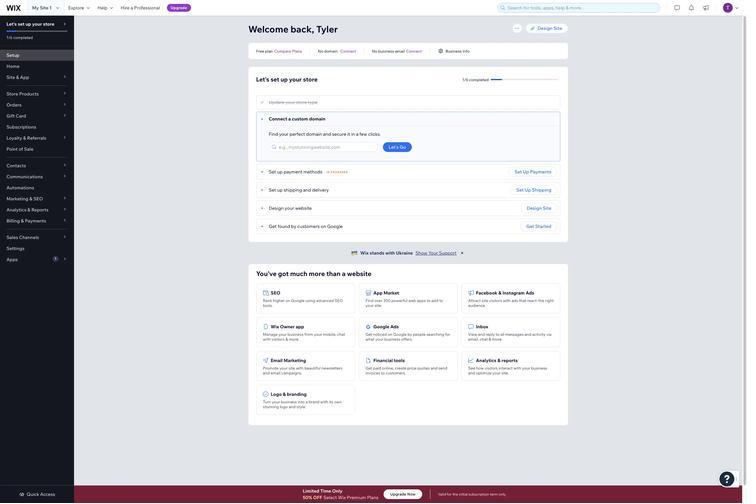 Task type: describe. For each thing, give the bounding box(es) containing it.
right
[[546, 298, 554, 303]]

visitors inside manage your business from your mobile, chat with visitors & more.
[[272, 337, 285, 342]]

up left shipping
[[277, 187, 283, 193]]

1 horizontal spatial set
[[271, 76, 279, 83]]

set for set up payments
[[515, 169, 522, 175]]

access
[[40, 492, 55, 498]]

1 vertical spatial for
[[447, 492, 452, 497]]

by inside get noticed on google by people searching for what your business offers.
[[408, 332, 412, 337]]

let's go button
[[383, 142, 412, 152]]

info
[[463, 49, 470, 53]]

connect a custom domain
[[269, 116, 326, 122]]

more
[[309, 270, 325, 278]]

set for set up shipping
[[517, 187, 524, 193]]

let's inside button
[[389, 144, 399, 150]]

site inside "button"
[[543, 205, 552, 211]]

0 horizontal spatial connect
[[269, 116, 287, 122]]

2 horizontal spatial connect
[[406, 49, 422, 53]]

upgrade button
[[167, 4, 191, 12]]

1 horizontal spatial 1/6
[[463, 77, 469, 82]]

site. for market
[[375, 303, 382, 308]]

your inside turn your business into a brand with its own stunning logo and style.
[[272, 400, 280, 405]]

reach
[[528, 298, 538, 303]]

you've
[[256, 270, 277, 278]]

in
[[351, 131, 355, 137]]

1/6 inside sidebar element
[[7, 35, 12, 40]]

seo inside dropdown button
[[33, 196, 43, 202]]

few
[[360, 131, 367, 137]]

connect link for no domain connect
[[341, 48, 356, 54]]

your down shipping
[[285, 205, 294, 211]]

customers.
[[386, 371, 406, 376]]

0 vertical spatial on
[[321, 224, 326, 229]]

& for loyalty & referrals
[[23, 135, 26, 141]]

got
[[278, 270, 289, 278]]

owner
[[280, 324, 295, 330]]

more. inside view and reply to all messages and activity via email, chat & more.
[[492, 337, 503, 342]]

on for seo
[[286, 298, 290, 303]]

chat inside manage your business from your mobile, chat with visitors & more.
[[337, 332, 345, 337]]

store inside sidebar element
[[43, 21, 54, 27]]

point of sale
[[7, 146, 33, 152]]

set up shipping button
[[511, 185, 558, 195]]

a right hire
[[131, 5, 133, 11]]

1 horizontal spatial email
[[395, 49, 405, 53]]

limited time only 50% off select wix premium plans
[[303, 489, 379, 501]]

all
[[501, 332, 505, 337]]

loyalty & referrals button
[[0, 133, 74, 144]]

using
[[306, 298, 315, 303]]

branding
[[287, 392, 307, 398]]

that
[[519, 298, 527, 303]]

set up payments
[[515, 169, 552, 175]]

your down analytics & reports at the right bottom of page
[[493, 371, 501, 376]]

tyler
[[316, 23, 338, 35]]

& for analytics & reports
[[498, 358, 501, 364]]

1 inside sidebar element
[[55, 257, 56, 261]]

business
[[446, 49, 462, 53]]

sales
[[7, 235, 18, 241]]

activity
[[533, 332, 546, 337]]

your right interact
[[523, 366, 531, 371]]

a right in
[[356, 131, 359, 137]]

get started button
[[521, 222, 558, 231]]

sidebar element
[[0, 16, 74, 504]]

settings link
[[0, 243, 74, 254]]

over
[[375, 298, 383, 303]]

update your store type
[[269, 99, 318, 105]]

find for find over 300 powerful web apps to add to your site.
[[366, 298, 374, 303]]

1 vertical spatial store
[[303, 76, 318, 83]]

with inside turn your business into a brand with its own stunning logo and style.
[[321, 400, 328, 405]]

in progress
[[327, 171, 348, 174]]

invoices
[[366, 371, 381, 376]]

quick access
[[27, 492, 55, 498]]

from
[[305, 332, 313, 337]]

site. for &
[[502, 371, 509, 376]]

get for get found by customers on google
[[269, 224, 277, 229]]

set inside sidebar element
[[18, 21, 24, 27]]

what
[[366, 337, 375, 342]]

1 vertical spatial seo
[[271, 290, 281, 296]]

custom
[[292, 116, 308, 122]]

logo
[[280, 405, 288, 410]]

let's set up your store inside sidebar element
[[7, 21, 54, 27]]

300
[[384, 298, 391, 303]]

now
[[408, 492, 416, 497]]

& inside view and reply to all messages and activity via email, chat & more.
[[489, 337, 492, 342]]

reports
[[502, 358, 518, 364]]

valid
[[438, 492, 446, 497]]

hire a professional link
[[117, 0, 164, 16]]

and inside get paid online, create price quotes and send invoices to customers.
[[431, 366, 438, 371]]

welcome
[[249, 23, 289, 35]]

set up payment methods
[[269, 169, 323, 175]]

wix owner app
[[271, 324, 304, 330]]

0 vertical spatial website
[[295, 205, 312, 211]]

connect link for no business email connect
[[406, 48, 422, 54]]

google right customers
[[327, 224, 343, 229]]

logo & branding
[[271, 392, 307, 398]]

get for get noticed on google by people searching for what your business offers.
[[366, 332, 373, 337]]

up up 'update'
[[281, 76, 288, 83]]

beautiful
[[305, 366, 321, 371]]

business inside 'see how visitors interact with your business and optimize your site.'
[[532, 366, 548, 371]]

set for set up shipping and delivery
[[269, 187, 276, 193]]

visitors for facebook
[[489, 298, 502, 303]]

store products button
[[0, 88, 74, 99]]

0 vertical spatial plans
[[292, 49, 302, 53]]

app market
[[374, 290, 399, 296]]

no domain connect
[[318, 49, 356, 53]]

free plan compare plans
[[256, 49, 302, 53]]

upgrade for upgrade now
[[391, 492, 407, 497]]

sales channels button
[[0, 232, 74, 243]]

chat inside view and reply to all messages and activity via email, chat & more.
[[480, 337, 488, 342]]

clicks.
[[368, 131, 381, 137]]

& for facebook & instagram ads
[[499, 290, 502, 296]]

google inside get noticed on google by people searching for what your business offers.
[[394, 332, 407, 337]]

design site inside "button"
[[527, 205, 552, 211]]

up left payment
[[277, 169, 283, 175]]

financial
[[374, 358, 393, 364]]

payments for set up payments
[[531, 169, 552, 175]]

with inside attract site visitors with ads that reach the right audience.
[[503, 298, 511, 303]]

1 vertical spatial completed
[[469, 77, 489, 82]]

to inside get paid online, create price quotes and send invoices to customers.
[[381, 371, 385, 376]]

let's go
[[389, 144, 406, 150]]

no for no business email
[[372, 49, 378, 53]]

design inside "button"
[[527, 205, 542, 211]]

subscriptions link
[[0, 122, 74, 133]]

rank higher on google using advanced seo tools.
[[263, 298, 343, 308]]

billing & payments button
[[0, 216, 74, 227]]

& inside manage your business from your mobile, chat with visitors & more.
[[286, 337, 288, 342]]

it
[[348, 131, 350, 137]]

site inside popup button
[[7, 74, 15, 80]]

app inside popup button
[[20, 74, 29, 80]]

people
[[413, 332, 426, 337]]

communications
[[7, 174, 43, 180]]

of
[[19, 146, 23, 152]]

found
[[278, 224, 290, 229]]

show
[[416, 250, 428, 256]]

and left the secure
[[323, 131, 331, 137]]

compare
[[274, 49, 291, 53]]

progress
[[331, 171, 348, 174]]

get found by customers on google
[[269, 224, 343, 229]]

add
[[432, 298, 439, 303]]

your down owner
[[279, 332, 287, 337]]

wix inside limited time only 50% off select wix premium plans
[[338, 495, 346, 501]]

your inside sidebar element
[[32, 21, 42, 27]]

messages
[[506, 332, 524, 337]]

store products
[[7, 91, 39, 97]]

1 horizontal spatial marketing
[[284, 358, 306, 364]]

valid for the initial subscription term only.
[[438, 492, 507, 497]]

wix for wix stands with ukraine show your support
[[361, 250, 369, 256]]

domain for perfect
[[306, 131, 322, 137]]

site right my
[[40, 5, 48, 11]]

let's inside sidebar element
[[7, 21, 17, 27]]

your left perfect
[[279, 131, 289, 137]]

50%
[[303, 495, 312, 501]]

1 vertical spatial ads
[[391, 324, 399, 330]]

for inside get noticed on google by people searching for what your business offers.
[[445, 332, 451, 337]]

get for get started
[[527, 224, 535, 229]]

site inside promote your site with beautiful newsletters and email campaigns.
[[289, 366, 295, 371]]

get noticed on google by people searching for what your business offers.
[[366, 332, 451, 342]]

the inside attract site visitors with ads that reach the right audience.
[[539, 298, 545, 303]]

attract site visitors with ads that reach the right audience.
[[469, 298, 554, 308]]

powerful
[[392, 298, 408, 303]]

0 vertical spatial ads
[[526, 290, 535, 296]]

plan
[[265, 49, 273, 53]]

point
[[7, 146, 18, 152]]

google up noticed
[[374, 324, 390, 330]]

1 horizontal spatial let's
[[256, 76, 269, 83]]

completed inside sidebar element
[[13, 35, 33, 40]]

tools.
[[263, 303, 273, 308]]

domain for custom
[[309, 116, 326, 122]]

sale
[[24, 146, 33, 152]]

business inside manage your business from your mobile, chat with visitors & more.
[[288, 332, 304, 337]]



Task type: vqa. For each thing, say whether or not it's contained in the screenshot.
the Help
yes



Task type: locate. For each thing, give the bounding box(es) containing it.
more. down app
[[289, 337, 299, 342]]

0 horizontal spatial set
[[18, 21, 24, 27]]

payments inside popup button
[[25, 218, 46, 224]]

analytics & reports button
[[0, 204, 74, 216]]

store up type
[[303, 76, 318, 83]]

payments up shipping
[[531, 169, 552, 175]]

0 vertical spatial analytics
[[7, 207, 26, 213]]

interact
[[499, 366, 513, 371]]

term
[[490, 492, 498, 497]]

& down owner
[[286, 337, 288, 342]]

& for marketing & seo
[[29, 196, 32, 202]]

get inside button
[[527, 224, 535, 229]]

delivery
[[312, 187, 329, 193]]

your inside get noticed on google by people searching for what your business offers.
[[376, 337, 384, 342]]

0 vertical spatial let's set up your store
[[7, 21, 54, 27]]

view and reply to all messages and activity via email, chat & more.
[[469, 332, 552, 342]]

you've got much more than a website
[[256, 270, 372, 278]]

2 more. from the left
[[492, 337, 503, 342]]

google down google ads
[[394, 332, 407, 337]]

0 vertical spatial store
[[43, 21, 54, 27]]

mobile,
[[323, 332, 337, 337]]

0 horizontal spatial payments
[[25, 218, 46, 224]]

let's set up your store down my
[[7, 21, 54, 27]]

site inside attract site visitors with ads that reach the right audience.
[[482, 298, 489, 303]]

let's
[[7, 21, 17, 27], [256, 76, 269, 83], [389, 144, 399, 150]]

style.
[[297, 405, 306, 410]]

1 right my
[[49, 5, 52, 11]]

visitors
[[489, 298, 502, 303], [272, 337, 285, 342], [485, 366, 498, 371]]

2 vertical spatial visitors
[[485, 366, 498, 371]]

0 horizontal spatial completed
[[13, 35, 33, 40]]

0 vertical spatial payments
[[531, 169, 552, 175]]

and inside promote your site with beautiful newsletters and email campaigns.
[[263, 371, 270, 376]]

1 horizontal spatial more.
[[492, 337, 503, 342]]

visitors for analytics
[[485, 366, 498, 371]]

0 vertical spatial site
[[482, 298, 489, 303]]

and inside turn your business into a brand with its own stunning logo and style.
[[289, 405, 296, 410]]

0 horizontal spatial no
[[318, 49, 323, 53]]

0 vertical spatial site.
[[375, 303, 382, 308]]

upgrade
[[171, 5, 187, 10], [391, 492, 407, 497]]

limited
[[303, 489, 320, 494]]

your right from
[[314, 332, 322, 337]]

on inside rank higher on google using advanced seo tools.
[[286, 298, 290, 303]]

your right 'update'
[[286, 99, 295, 105]]

1 vertical spatial marketing
[[284, 358, 306, 364]]

hire a professional
[[121, 5, 160, 11]]

0 vertical spatial domain
[[324, 49, 338, 53]]

your inside find over 300 powerful web apps to add to your site.
[[366, 303, 374, 308]]

1 vertical spatial the
[[453, 492, 458, 497]]

site down search for tools, apps, help & more... field
[[554, 25, 563, 31]]

a left the custom
[[288, 116, 291, 122]]

stunning
[[263, 405, 279, 410]]

ukraine
[[396, 250, 413, 256]]

1 horizontal spatial the
[[539, 298, 545, 303]]

1 horizontal spatial plans
[[367, 495, 379, 501]]

0 horizontal spatial analytics
[[7, 207, 26, 213]]

a right into
[[306, 400, 308, 405]]

1 vertical spatial set
[[271, 76, 279, 83]]

more. inside manage your business from your mobile, chat with visitors & more.
[[289, 337, 299, 342]]

and left send
[[431, 366, 438, 371]]

1 vertical spatial on
[[286, 298, 290, 303]]

let's set up your store up update your store type
[[256, 76, 318, 83]]

your
[[429, 250, 438, 256]]

tools
[[394, 358, 405, 364]]

1 horizontal spatial 1
[[55, 257, 56, 261]]

0 horizontal spatial let's
[[7, 21, 17, 27]]

1 horizontal spatial no
[[372, 49, 378, 53]]

more. left messages
[[492, 337, 503, 342]]

on right customers
[[321, 224, 326, 229]]

with down facebook & instagram ads at the bottom of the page
[[503, 298, 511, 303]]

plans right premium
[[367, 495, 379, 501]]

0 horizontal spatial by
[[291, 224, 297, 229]]

2 vertical spatial store
[[296, 99, 307, 105]]

up inside sidebar element
[[26, 21, 31, 27]]

find left over
[[366, 298, 374, 303]]

0 horizontal spatial seo
[[33, 196, 43, 202]]

ads up reach
[[526, 290, 535, 296]]

completed up setup
[[13, 35, 33, 40]]

0 horizontal spatial 1/6 completed
[[7, 35, 33, 40]]

set up 'update'
[[271, 76, 279, 83]]

1 horizontal spatial completed
[[469, 77, 489, 82]]

0 vertical spatial marketing
[[7, 196, 28, 202]]

a
[[131, 5, 133, 11], [288, 116, 291, 122], [356, 131, 359, 137], [342, 270, 346, 278], [306, 400, 308, 405]]

1 vertical spatial 1/6 completed
[[463, 77, 489, 82]]

only
[[332, 489, 343, 494]]

0 vertical spatial app
[[20, 74, 29, 80]]

0 horizontal spatial the
[[453, 492, 458, 497]]

up for payments
[[523, 169, 530, 175]]

1 horizontal spatial ads
[[526, 290, 535, 296]]

and inside 'see how visitors interact with your business and optimize your site.'
[[469, 371, 475, 376]]

with down reports
[[514, 366, 522, 371]]

type
[[308, 99, 318, 105]]

reply
[[486, 332, 495, 337]]

1 horizontal spatial payments
[[531, 169, 552, 175]]

visitors inside attract site visitors with ads that reach the right audience.
[[489, 298, 502, 303]]

set up setup
[[18, 21, 24, 27]]

2 connect link from the left
[[406, 48, 422, 54]]

1 horizontal spatial connect
[[341, 49, 356, 53]]

the left initial
[[453, 492, 458, 497]]

chat right mobile,
[[337, 332, 345, 337]]

site. inside find over 300 powerful web apps to add to your site.
[[375, 303, 382, 308]]

analytics for analytics & reports
[[476, 358, 497, 364]]

up up set up shipping button
[[523, 169, 530, 175]]

find for find your perfect domain and secure it in a few clicks.
[[269, 131, 278, 137]]

view
[[469, 332, 477, 337]]

1 vertical spatial site
[[289, 366, 295, 371]]

1 vertical spatial 1/6
[[463, 77, 469, 82]]

initial
[[459, 492, 468, 497]]

0 horizontal spatial ads
[[391, 324, 399, 330]]

paid
[[373, 366, 381, 371]]

0 vertical spatial let's
[[7, 21, 17, 27]]

1 vertical spatial by
[[408, 332, 412, 337]]

0 vertical spatial 1
[[49, 5, 52, 11]]

design site button
[[521, 203, 558, 213]]

2 horizontal spatial seo
[[335, 298, 343, 303]]

advanced
[[316, 298, 334, 303]]

0 horizontal spatial marketing
[[7, 196, 28, 202]]

website right than
[[347, 270, 372, 278]]

and
[[323, 131, 331, 137], [303, 187, 311, 193], [478, 332, 485, 337], [525, 332, 532, 337], [431, 366, 438, 371], [263, 371, 270, 376], [469, 371, 475, 376], [289, 405, 296, 410]]

wix left "stands"
[[361, 250, 369, 256]]

via
[[547, 332, 552, 337]]

visitors inside 'see how visitors interact with your business and optimize your site.'
[[485, 366, 498, 371]]

your right what
[[376, 337, 384, 342]]

completed down info
[[469, 77, 489, 82]]

get inside get paid online, create price quotes and send invoices to customers.
[[366, 366, 373, 371]]

2 horizontal spatial wix
[[361, 250, 369, 256]]

1/6 completed up setup
[[7, 35, 33, 40]]

your up update your store type
[[289, 76, 302, 83]]

1 vertical spatial payments
[[25, 218, 46, 224]]

1 vertical spatial let's set up your store
[[256, 76, 318, 83]]

my site 1
[[32, 5, 52, 11]]

0 vertical spatial set
[[18, 21, 24, 27]]

see
[[469, 366, 476, 371]]

site
[[482, 298, 489, 303], [289, 366, 295, 371]]

shipping
[[532, 187, 552, 193]]

with inside promote your site with beautiful newsletters and email campaigns.
[[296, 366, 304, 371]]

app up over
[[374, 290, 383, 296]]

no for no domain
[[318, 49, 323, 53]]

& for logo & branding
[[283, 392, 286, 398]]

off
[[313, 495, 322, 501]]

0 horizontal spatial on
[[286, 298, 290, 303]]

visitors down analytics & reports at the right bottom of page
[[485, 366, 498, 371]]

2 no from the left
[[372, 49, 378, 53]]

app down home link
[[20, 74, 29, 80]]

on down google ads
[[388, 332, 393, 337]]

analytics & reports
[[7, 207, 48, 213]]

automations
[[7, 185, 34, 191]]

a right than
[[342, 270, 346, 278]]

home
[[7, 63, 19, 69]]

billing & payments
[[7, 218, 46, 224]]

analytics up how
[[476, 358, 497, 364]]

to left add
[[427, 298, 431, 303]]

let's up 'update'
[[256, 76, 269, 83]]

select
[[324, 495, 337, 501]]

domain down tyler
[[324, 49, 338, 53]]

store
[[7, 91, 18, 97]]

your inside promote your site with beautiful newsletters and email campaigns.
[[280, 366, 288, 371]]

design your website
[[269, 205, 312, 211]]

marketing up promote your site with beautiful newsletters and email campaigns.
[[284, 358, 306, 364]]

google inside rank higher on google using advanced seo tools.
[[291, 298, 305, 303]]

by left people
[[408, 332, 412, 337]]

find inside find over 300 powerful web apps to add to your site.
[[366, 298, 374, 303]]

1 connect link from the left
[[341, 48, 356, 54]]

1 no from the left
[[318, 49, 323, 53]]

design site link
[[526, 23, 568, 33]]

seo inside rank higher on google using advanced seo tools.
[[335, 298, 343, 303]]

payments for billing & payments
[[25, 218, 46, 224]]

get inside get noticed on google by people searching for what your business offers.
[[366, 332, 373, 337]]

0 vertical spatial design site
[[538, 25, 563, 31]]

analytics up billing
[[7, 207, 26, 213]]

set up shipping
[[517, 187, 552, 193]]

marketing down 'automations'
[[7, 196, 28, 202]]

your down email marketing
[[280, 366, 288, 371]]

analytics inside dropdown button
[[7, 207, 26, 213]]

site.
[[375, 303, 382, 308], [502, 371, 509, 376]]

gift card
[[7, 113, 26, 119]]

ads up get noticed on google by people searching for what your business offers.
[[391, 324, 399, 330]]

& left reports
[[27, 207, 30, 213]]

set up payments button
[[509, 167, 558, 177]]

0 vertical spatial upgrade
[[171, 5, 187, 10]]

logo
[[271, 392, 282, 398]]

1 vertical spatial wix
[[271, 324, 279, 330]]

1/6 up setup
[[7, 35, 12, 40]]

upgrade right professional
[[171, 5, 187, 10]]

get left paid
[[366, 366, 373, 371]]

0 horizontal spatial wix
[[271, 324, 279, 330]]

marketing
[[7, 196, 28, 202], [284, 358, 306, 364]]

business inside turn your business into a brand with its own stunning logo and style.
[[281, 400, 297, 405]]

marketing inside dropdown button
[[7, 196, 28, 202]]

for right searching
[[445, 332, 451, 337]]

promote
[[263, 366, 279, 371]]

1/6 completed inside sidebar element
[[7, 35, 33, 40]]

2 vertical spatial wix
[[338, 495, 346, 501]]

on for google ads
[[388, 332, 393, 337]]

1 horizontal spatial wix
[[338, 495, 346, 501]]

& inside dropdown button
[[23, 135, 26, 141]]

1 vertical spatial app
[[374, 290, 383, 296]]

1 vertical spatial site.
[[502, 371, 509, 376]]

domain right perfect
[[306, 131, 322, 137]]

upgrade for upgrade
[[171, 5, 187, 10]]

gift card button
[[0, 111, 74, 122]]

upgrade inside upgrade button
[[171, 5, 187, 10]]

a inside turn your business into a brand with its own stunning logo and style.
[[306, 400, 308, 405]]

up for shipping
[[525, 187, 531, 193]]

0 horizontal spatial more.
[[289, 337, 299, 342]]

0 horizontal spatial 1
[[49, 5, 52, 11]]

with left its
[[321, 400, 328, 405]]

1 horizontal spatial by
[[408, 332, 412, 337]]

0 vertical spatial by
[[291, 224, 297, 229]]

plans right "compare"
[[292, 49, 302, 53]]

payments inside button
[[531, 169, 552, 175]]

on inside get noticed on google by people searching for what your business offers.
[[388, 332, 393, 337]]

brand
[[309, 400, 320, 405]]

upgrade left 'now' at the bottom
[[391, 492, 407, 497]]

website up get found by customers on google
[[295, 205, 312, 211]]

business inside get noticed on google by people searching for what your business offers.
[[385, 337, 401, 342]]

secure
[[332, 131, 347, 137]]

set up shipping and delivery
[[269, 187, 329, 193]]

get left noticed
[[366, 332, 373, 337]]

get left started
[[527, 224, 535, 229]]

chat
[[337, 332, 345, 337], [480, 337, 488, 342]]

e.g., mystunningwebsite.com field
[[277, 143, 376, 152]]

0 horizontal spatial email
[[271, 371, 281, 376]]

1 more. from the left
[[289, 337, 299, 342]]

set for set up payment methods
[[269, 169, 276, 175]]

compare plans link
[[274, 48, 302, 54]]

to right add
[[440, 298, 443, 303]]

get left found
[[269, 224, 277, 229]]

1 vertical spatial visitors
[[272, 337, 285, 342]]

& for analytics & reports
[[27, 207, 30, 213]]

with inside 'see how visitors interact with your business and optimize your site.'
[[514, 366, 522, 371]]

1 horizontal spatial app
[[374, 290, 383, 296]]

and left activity
[[525, 332, 532, 337]]

your left over
[[366, 303, 374, 308]]

up
[[523, 169, 530, 175], [525, 187, 531, 193]]

and down inbox
[[478, 332, 485, 337]]

and left delivery
[[303, 187, 311, 193]]

up left shipping
[[525, 187, 531, 193]]

1 horizontal spatial chat
[[480, 337, 488, 342]]

site. inside 'see how visitors interact with your business and optimize your site.'
[[502, 371, 509, 376]]

0 horizontal spatial find
[[269, 131, 278, 137]]

1 vertical spatial find
[[366, 298, 374, 303]]

visitors down facebook
[[489, 298, 502, 303]]

1 vertical spatial design site
[[527, 205, 552, 211]]

perfect
[[290, 131, 305, 137]]

subscription
[[469, 492, 490, 497]]

0 horizontal spatial plans
[[292, 49, 302, 53]]

communications button
[[0, 171, 74, 182]]

1 horizontal spatial seo
[[271, 290, 281, 296]]

get started
[[527, 224, 552, 229]]

store down "my site 1"
[[43, 21, 54, 27]]

chat right email,
[[480, 337, 488, 342]]

& down home
[[16, 74, 19, 80]]

1 horizontal spatial let's set up your store
[[256, 76, 318, 83]]

& right billing
[[21, 218, 24, 224]]

1 horizontal spatial site
[[482, 298, 489, 303]]

how
[[477, 366, 484, 371]]

higher
[[273, 298, 285, 303]]

wix for wix owner app
[[271, 324, 279, 330]]

0 horizontal spatial let's set up your store
[[7, 21, 54, 27]]

audience.
[[469, 303, 486, 308]]

seo down automations link
[[33, 196, 43, 202]]

analytics for analytics & reports
[[7, 207, 26, 213]]

than
[[327, 270, 341, 278]]

1 vertical spatial website
[[347, 270, 372, 278]]

plans inside limited time only 50% off select wix premium plans
[[367, 495, 379, 501]]

offers.
[[401, 337, 413, 342]]

get for get paid online, create price quotes and send invoices to customers.
[[366, 366, 373, 371]]

set inside set up shipping button
[[517, 187, 524, 193]]

help
[[97, 5, 108, 11]]

1 horizontal spatial analytics
[[476, 358, 497, 364]]

0 horizontal spatial chat
[[337, 332, 345, 337]]

wix down only
[[338, 495, 346, 501]]

facebook
[[476, 290, 498, 296]]

email inside promote your site with beautiful newsletters and email campaigns.
[[271, 371, 281, 376]]

1/6 completed down info
[[463, 77, 489, 82]]

help button
[[94, 0, 117, 16]]

quick access button
[[19, 492, 55, 498]]

to inside view and reply to all messages and activity via email, chat & more.
[[496, 332, 500, 337]]

with inside manage your business from your mobile, chat with visitors & more.
[[263, 337, 271, 342]]

visitors down owner
[[272, 337, 285, 342]]

0 vertical spatial wix
[[361, 250, 369, 256]]

on
[[321, 224, 326, 229], [286, 298, 290, 303], [388, 332, 393, 337]]

let's left go
[[389, 144, 399, 150]]

your down logo
[[272, 400, 280, 405]]

shipping
[[284, 187, 302, 193]]

& right the loyalty on the top left of the page
[[23, 135, 26, 141]]

no business email connect
[[372, 49, 422, 53]]

with right "stands"
[[386, 250, 395, 256]]

2 vertical spatial on
[[388, 332, 393, 337]]

0 vertical spatial 1/6 completed
[[7, 35, 33, 40]]

1 vertical spatial email
[[271, 371, 281, 376]]

domain up the find your perfect domain and secure it in a few clicks. at the top of the page
[[309, 116, 326, 122]]

much
[[290, 270, 308, 278]]

1 horizontal spatial 1/6 completed
[[463, 77, 489, 82]]

& for site & app
[[16, 74, 19, 80]]

0 horizontal spatial website
[[295, 205, 312, 211]]

0 horizontal spatial site.
[[375, 303, 382, 308]]

1 horizontal spatial connect link
[[406, 48, 422, 54]]

business
[[378, 49, 394, 53], [288, 332, 304, 337], [385, 337, 401, 342], [532, 366, 548, 371], [281, 400, 297, 405]]

1 horizontal spatial on
[[321, 224, 326, 229]]

set inside set up payments button
[[515, 169, 522, 175]]

referrals
[[27, 135, 46, 141]]

its
[[329, 400, 333, 405]]

stands
[[370, 250, 385, 256]]

wix up manage
[[271, 324, 279, 330]]

loyalty
[[7, 135, 22, 141]]

turn your business into a brand with its own stunning logo and style.
[[263, 400, 342, 410]]

1 vertical spatial domain
[[309, 116, 326, 122]]

0 vertical spatial email
[[395, 49, 405, 53]]

0 horizontal spatial site
[[289, 366, 295, 371]]

upgrade inside upgrade now button
[[391, 492, 407, 497]]

1/6 down info
[[463, 77, 469, 82]]

get
[[269, 224, 277, 229], [527, 224, 535, 229], [366, 332, 373, 337], [366, 366, 373, 371]]

& for billing & payments
[[21, 218, 24, 224]]

products
[[19, 91, 39, 97]]

0 horizontal spatial app
[[20, 74, 29, 80]]

0 horizontal spatial connect link
[[341, 48, 356, 54]]

own
[[334, 400, 342, 405]]

your down my
[[32, 21, 42, 27]]

inbox
[[476, 324, 489, 330]]

upgrade now
[[391, 492, 416, 497]]

Search for tools, apps, help & more... field
[[506, 3, 658, 12]]

0 vertical spatial the
[[539, 298, 545, 303]]

hire
[[121, 5, 130, 11]]

free
[[256, 49, 264, 53]]

1 vertical spatial plans
[[367, 495, 379, 501]]

connect
[[341, 49, 356, 53], [406, 49, 422, 53], [269, 116, 287, 122]]

by right found
[[291, 224, 297, 229]]

site down facebook
[[482, 298, 489, 303]]

1 down settings link
[[55, 257, 56, 261]]

up up setup link
[[26, 21, 31, 27]]

0 horizontal spatial 1/6
[[7, 35, 12, 40]]



